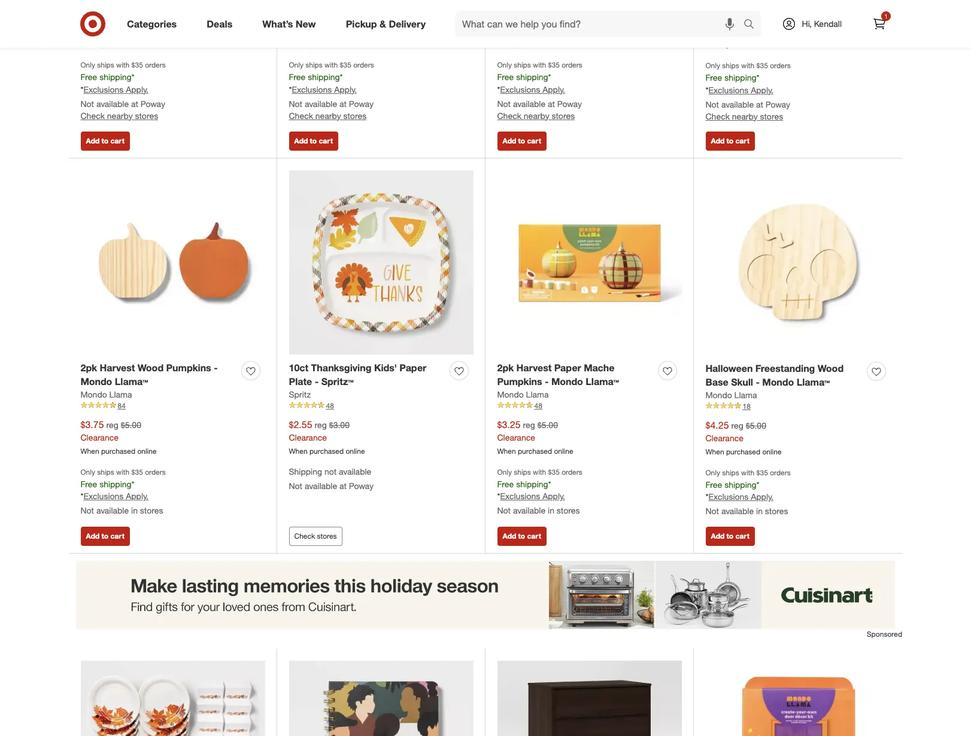 Task type: vqa. For each thing, say whether or not it's contained in the screenshot.


Task type: locate. For each thing, give the bounding box(es) containing it.
skull
[[731, 376, 753, 388]]

mondo llama link up 84
[[81, 389, 132, 401]]

pumpkins inside 2pk harvest wood pumpkins - mondo llama™
[[166, 362, 211, 374]]

what's new
[[262, 18, 316, 30]]

mondo llama for $3.25
[[497, 390, 549, 400]]

1 paper from the left
[[400, 362, 426, 374]]

llama™ up 84
[[115, 376, 148, 388]]

- right skull
[[756, 376, 760, 388]]

only
[[81, 60, 95, 69], [289, 60, 303, 69], [497, 60, 512, 69], [706, 61, 720, 70], [81, 468, 95, 477], [497, 468, 512, 477], [706, 468, 720, 477]]

2pk inside 2pk harvest paper mache pumpkins - mondo llama™
[[497, 362, 514, 374]]

1 horizontal spatial llama™
[[586, 376, 619, 388]]

clearance inside $4.25 reg $5.00 clearance when purchased online
[[706, 433, 743, 443]]

only ships with $35 orders free shipping * * exclusions apply. not available in stores down the $3.75 reg $5.00 clearance when purchased online
[[81, 468, 166, 516]]

2 horizontal spatial $5.00
[[746, 421, 766, 431]]

halloween door décor monster kit - mondo llama™ image
[[706, 661, 891, 737], [706, 661, 891, 737]]

llama™
[[115, 376, 148, 388], [586, 376, 619, 388], [797, 376, 830, 388]]

pickup & delivery link
[[336, 11, 441, 37]]

$2.55
[[81, 11, 104, 23], [289, 11, 312, 23], [497, 11, 521, 23], [706, 12, 729, 24], [289, 419, 312, 431]]

deals link
[[196, 11, 247, 37]]

1 2pk from the left
[[81, 362, 97, 374]]

online
[[137, 39, 157, 48], [346, 39, 365, 48], [554, 39, 573, 48], [762, 40, 782, 49], [137, 447, 157, 456], [346, 447, 365, 456], [554, 447, 573, 456], [762, 448, 782, 457]]

$5.00 inside $4.25 reg $5.00 clearance when purchased online
[[746, 421, 766, 431]]

- inside 2pk harvest wood pumpkins - mondo llama™
[[214, 362, 218, 374]]

2 paper from the left
[[554, 362, 581, 374]]

2 horizontal spatial llama™
[[797, 376, 830, 388]]

harvest
[[100, 362, 135, 374], [516, 362, 552, 374]]

what's new link
[[252, 11, 331, 37]]

0 horizontal spatial paper
[[400, 362, 426, 374]]

mondo llama up $3.25
[[497, 390, 549, 400]]

wood up 84 link
[[138, 362, 164, 374]]

*
[[131, 72, 134, 82], [340, 72, 343, 82], [548, 72, 551, 82], [756, 72, 759, 82], [81, 84, 83, 94], [289, 84, 292, 94], [497, 84, 500, 94], [706, 85, 708, 95], [131, 479, 134, 489], [548, 479, 551, 489], [756, 480, 759, 490], [81, 492, 83, 502], [497, 492, 500, 502], [706, 492, 708, 503]]

$3.00
[[121, 13, 141, 23], [329, 13, 350, 23], [537, 13, 558, 23], [746, 13, 766, 23], [329, 420, 350, 430]]

at
[[131, 99, 138, 109], [339, 99, 347, 109], [548, 99, 555, 109], [756, 99, 763, 109], [339, 482, 347, 492]]

llama™ down mache
[[586, 376, 619, 388]]

clearance
[[81, 25, 118, 35], [289, 25, 327, 35], [497, 25, 535, 35], [706, 26, 743, 36], [81, 433, 118, 443], [289, 433, 327, 443], [497, 433, 535, 443], [706, 433, 743, 443]]

$3.25
[[497, 419, 521, 431]]

2pk inside 2pk harvest wood pumpkins - mondo llama™
[[81, 362, 97, 374]]

2pk harvest wood pumpkins - mondo llama™ image
[[81, 170, 265, 355], [81, 170, 265, 355]]

1 horizontal spatial llama
[[526, 390, 549, 400]]

pumpkins up 84 link
[[166, 362, 211, 374]]

2pk
[[81, 362, 97, 374], [497, 362, 514, 374]]

llama™ inside halloween freestanding wood base skull - mondo llama™
[[797, 376, 830, 388]]

ships
[[97, 60, 114, 69], [305, 60, 323, 69], [514, 60, 531, 69], [722, 61, 739, 70], [97, 468, 114, 477], [514, 468, 531, 477], [722, 468, 739, 477]]

not
[[81, 99, 94, 109], [289, 99, 302, 109], [497, 99, 511, 109], [706, 99, 719, 109], [289, 482, 302, 492], [81, 506, 94, 516], [497, 506, 511, 516], [706, 507, 719, 517]]

shipping not available not available at poway
[[289, 467, 374, 492]]

0 horizontal spatial 48 link
[[289, 401, 473, 411]]

1 link
[[866, 11, 893, 37]]

48 link for spritz™
[[289, 401, 473, 411]]

stores
[[135, 110, 158, 121], [343, 110, 366, 121], [552, 110, 575, 121], [760, 111, 783, 121], [140, 506, 163, 516], [557, 506, 580, 516], [765, 507, 788, 517], [317, 532, 337, 541]]

0 horizontal spatial mondo llama
[[81, 390, 132, 400]]

48 link
[[289, 401, 473, 411], [497, 401, 682, 411]]

harvest inside 2pk harvest paper mache pumpkins - mondo llama™
[[516, 362, 552, 374]]

0 horizontal spatial harvest
[[100, 362, 135, 374]]

paper left mache
[[554, 362, 581, 374]]

llama™ inside 2pk harvest paper mache pumpkins - mondo llama™
[[586, 376, 619, 388]]

$5.00 for $3.75
[[121, 420, 141, 430]]

halloween freestanding wood base skull - mondo llama™ link
[[706, 362, 862, 390]]

$5.00 inside the $3.75 reg $5.00 clearance when purchased online
[[121, 420, 141, 430]]

2 2pk from the left
[[497, 362, 514, 374]]

reg
[[315, 13, 327, 23], [523, 13, 535, 23], [731, 13, 743, 23], [106, 420, 118, 430], [315, 420, 327, 430], [523, 420, 535, 430], [731, 421, 743, 431]]

$5.00 right $3.25
[[537, 420, 558, 430]]

with
[[116, 60, 129, 69], [325, 60, 338, 69], [533, 60, 546, 69], [741, 61, 754, 70], [116, 468, 129, 477], [533, 468, 546, 477], [741, 468, 754, 477]]

add to cart button
[[81, 132, 130, 151], [289, 132, 338, 151], [497, 132, 546, 151], [706, 132, 755, 151], [81, 527, 130, 547], [497, 527, 546, 547], [706, 527, 755, 547]]

base
[[706, 376, 728, 388]]

$5.00
[[121, 420, 141, 430], [537, 420, 558, 430], [746, 421, 766, 431]]

mondo llama
[[81, 390, 132, 400], [497, 390, 549, 400], [706, 390, 757, 400]]

1 horizontal spatial 2pk
[[497, 362, 514, 374]]

paper right kids'
[[400, 362, 426, 374]]

halloween
[[706, 363, 753, 375]]

check
[[81, 110, 105, 121], [289, 110, 313, 121], [497, 110, 521, 121], [706, 111, 730, 121], [294, 532, 315, 541]]

1 horizontal spatial 48 link
[[497, 401, 682, 411]]

online inside clearance when purchased online
[[137, 39, 157, 48]]

in
[[131, 506, 138, 516], [548, 506, 554, 516], [756, 507, 763, 517]]

2 horizontal spatial mondo llama
[[706, 390, 757, 400]]

add to cart
[[86, 137, 124, 145], [294, 137, 333, 145], [503, 137, 541, 145], [711, 137, 749, 145], [86, 532, 124, 541], [503, 532, 541, 541], [711, 532, 749, 541]]

1 horizontal spatial mondo llama
[[497, 390, 549, 400]]

mondo
[[81, 376, 112, 388], [551, 376, 583, 388], [762, 376, 794, 388], [81, 390, 107, 400], [497, 390, 524, 400], [706, 390, 732, 400]]

deals
[[207, 18, 232, 30]]

nearby
[[107, 110, 133, 121], [315, 110, 341, 121], [524, 110, 549, 121], [732, 111, 758, 121]]

only ships with $35 orders free shipping * * exclusions apply. not available in stores for $3.25
[[497, 468, 582, 516]]

when inside clearance when purchased online
[[81, 39, 99, 48]]

2 harvest from the left
[[516, 362, 552, 374]]

paper
[[400, 362, 426, 374], [554, 362, 581, 374]]

1 harvest from the left
[[100, 362, 135, 374]]

exclusions apply. link
[[83, 84, 148, 94], [292, 84, 357, 94], [500, 84, 565, 94], [708, 85, 773, 95], [83, 492, 148, 502], [500, 492, 565, 502], [708, 492, 773, 503]]

1 horizontal spatial harvest
[[516, 362, 552, 374]]

- inside 10ct thanksgiving kids' paper plate - spritz™
[[315, 376, 319, 388]]

when
[[81, 39, 99, 48], [289, 39, 308, 48], [497, 39, 516, 48], [706, 40, 724, 49], [81, 447, 99, 456], [289, 447, 308, 456], [497, 447, 516, 456], [706, 448, 724, 457]]

0 horizontal spatial $5.00
[[121, 420, 141, 430]]

poway
[[141, 99, 165, 109], [349, 99, 374, 109], [557, 99, 582, 109], [766, 99, 790, 109], [349, 482, 374, 492]]

1 horizontal spatial 48
[[534, 402, 542, 410]]

in for $3.25
[[548, 506, 554, 516]]

18
[[743, 402, 751, 411]]

pumpkins up $3.25
[[497, 376, 542, 388]]

2 48 link from the left
[[497, 401, 682, 411]]

llama up 84
[[109, 390, 132, 400]]

categories
[[127, 18, 177, 30]]

spritz link
[[289, 389, 311, 401]]

kendall
[[814, 19, 842, 29]]

2pk harvest paper mache pumpkins - mondo llama™ image
[[497, 170, 682, 355], [497, 170, 682, 355]]

1 horizontal spatial only ships with $35 orders free shipping * * exclusions apply. not available in stores
[[497, 468, 582, 516]]

wood inside halloween freestanding wood base skull - mondo llama™
[[818, 363, 844, 375]]

1 horizontal spatial mondo llama link
[[497, 389, 549, 401]]

$4.25 reg $5.00 clearance when purchased online
[[706, 420, 782, 457]]

mondo llama for $3.75
[[81, 390, 132, 400]]

0 horizontal spatial llama™
[[115, 376, 148, 388]]

$2.55 reg $3.00 clearance when purchased online
[[289, 11, 365, 48], [497, 11, 573, 48], [706, 12, 782, 49], [289, 419, 365, 456]]

free
[[81, 72, 97, 82], [289, 72, 305, 82], [497, 72, 514, 82], [706, 72, 722, 82], [81, 479, 97, 489], [497, 479, 514, 489], [706, 480, 722, 490]]

thanksgiving
[[311, 362, 371, 374]]

mondo inside 2pk harvest wood pumpkins - mondo llama™
[[81, 376, 112, 388]]

harvest inside 2pk harvest wood pumpkins - mondo llama™
[[100, 362, 135, 374]]

purchased inside the $3.75 reg $5.00 clearance when purchased online
[[101, 447, 135, 456]]

0 horizontal spatial in
[[131, 506, 138, 516]]

check nearby stores button
[[81, 110, 158, 122], [289, 110, 366, 122], [497, 110, 575, 122], [706, 110, 783, 122]]

48 up $3.25 reg $5.00 clearance when purchased online at the bottom
[[534, 402, 542, 410]]

10ct thanksgiving kids' paper plate - spritz™ link
[[289, 362, 445, 389]]

1 horizontal spatial in
[[548, 506, 554, 516]]

kids'
[[374, 362, 397, 374]]

llama™ up 18 link
[[797, 376, 830, 388]]

mondo llama down skull
[[706, 390, 757, 400]]

0 horizontal spatial 48
[[326, 402, 334, 410]]

available
[[96, 99, 129, 109], [305, 99, 337, 109], [513, 99, 545, 109], [721, 99, 754, 109], [339, 467, 371, 477], [305, 482, 337, 492], [96, 506, 129, 516], [513, 506, 545, 516], [721, 507, 754, 517]]

2 horizontal spatial llama
[[734, 390, 757, 400]]

1 48 from the left
[[326, 402, 334, 410]]

cart
[[110, 137, 124, 145], [319, 137, 333, 145], [527, 137, 541, 145], [735, 137, 749, 145], [110, 532, 124, 541], [527, 532, 541, 541], [735, 532, 749, 541]]

1 horizontal spatial paper
[[554, 362, 581, 374]]

what's
[[262, 18, 293, 30]]

apply.
[[126, 84, 148, 94], [334, 84, 357, 94], [543, 84, 565, 94], [751, 85, 773, 95], [126, 492, 148, 502], [543, 492, 565, 502], [751, 492, 773, 503]]

purchased
[[101, 39, 135, 48], [309, 39, 344, 48], [518, 39, 552, 48], [726, 40, 760, 49], [101, 447, 135, 456], [309, 447, 344, 456], [518, 447, 552, 456], [726, 448, 760, 457]]

- inside halloween freestanding wood base skull - mondo llama™
[[756, 376, 760, 388]]

mondo llama link
[[81, 389, 132, 401], [497, 389, 549, 401], [706, 390, 757, 402]]

0 horizontal spatial 2pk
[[81, 362, 97, 374]]

48 link down 10ct thanksgiving kids' paper plate - spritz™ "link"
[[289, 401, 473, 411]]

halloween freestanding wood base skull - mondo llama™ image
[[706, 170, 891, 355], [706, 170, 891, 355]]

thanksgiving party in a box - spritz™ image
[[81, 661, 265, 737], [81, 661, 265, 737]]

$5.00 inside $3.25 reg $5.00 clearance when purchased online
[[537, 420, 558, 430]]

mondo llama link up $3.25
[[497, 389, 549, 401]]

pumpkins
[[166, 362, 211, 374], [497, 376, 542, 388]]

only ships with $35 orders free shipping * * exclusions apply. not available in stores down $4.25 reg $5.00 clearance when purchased online
[[706, 468, 791, 517]]

- for 2pk harvest paper mache pumpkins - mondo llama™
[[545, 376, 549, 388]]

$3.25 reg $5.00 clearance when purchased online
[[497, 419, 573, 456]]

0 horizontal spatial llama
[[109, 390, 132, 400]]

reg inside $4.25 reg $5.00 clearance when purchased online
[[731, 421, 743, 431]]

paper inside 10ct thanksgiving kids' paper plate - spritz™
[[400, 362, 426, 374]]

-
[[214, 362, 218, 374], [315, 376, 319, 388], [545, 376, 549, 388], [756, 376, 760, 388]]

add
[[86, 137, 100, 145], [294, 137, 308, 145], [503, 137, 516, 145], [711, 137, 725, 145], [86, 532, 100, 541], [503, 532, 516, 541], [711, 532, 725, 541]]

$35
[[131, 60, 143, 69], [340, 60, 351, 69], [548, 60, 560, 69], [756, 61, 768, 70], [131, 468, 143, 477], [548, 468, 560, 477], [756, 468, 768, 477]]

1 horizontal spatial wood
[[818, 363, 844, 375]]

1 vertical spatial pumpkins
[[497, 376, 542, 388]]

wood
[[138, 362, 164, 374], [818, 363, 844, 375]]

1 horizontal spatial $5.00
[[537, 420, 558, 430]]

48 down spritz™
[[326, 402, 334, 410]]

10ct thanksgiving kids' paper plate - spritz™ image
[[289, 170, 473, 355], [289, 170, 473, 355]]

check stores
[[294, 532, 337, 541]]

$5.00 down 84
[[121, 420, 141, 430]]

0 horizontal spatial pumpkins
[[166, 362, 211, 374]]

0 horizontal spatial mondo llama link
[[81, 389, 132, 401]]

mache
[[584, 362, 614, 374]]

llama for $3.25
[[526, 390, 549, 400]]

48
[[326, 402, 334, 410], [534, 402, 542, 410]]

halloween freestanding wood base skull - mondo llama™
[[706, 363, 844, 388]]

wood inside 2pk harvest wood pumpkins - mondo llama™
[[138, 362, 164, 374]]

$3.75 reg $5.00 clearance when purchased online
[[81, 419, 157, 456]]

- right plate
[[315, 376, 319, 388]]

llama™ inside 2pk harvest wood pumpkins - mondo llama™
[[115, 376, 148, 388]]

0 horizontal spatial wood
[[138, 362, 164, 374]]

check stores button
[[289, 527, 342, 547]]

mondo llama for $4.25
[[706, 390, 757, 400]]

2 horizontal spatial only ships with $35 orders free shipping * * exclusions apply. not available in stores
[[706, 468, 791, 517]]

modern 4 drawer dresser - room essentials™ image
[[497, 661, 682, 737], [497, 661, 682, 737]]

1 48 link from the left
[[289, 401, 473, 411]]

84 link
[[81, 401, 265, 411]]

2 horizontal spatial mondo llama link
[[706, 390, 757, 402]]

48 link for mondo
[[497, 401, 682, 411]]

llama
[[109, 390, 132, 400], [526, 390, 549, 400], [734, 390, 757, 400]]

reg inside $3.25 reg $5.00 clearance when purchased online
[[523, 420, 535, 430]]

$5.00 down 18
[[746, 421, 766, 431]]

0 vertical spatial pumpkins
[[166, 362, 211, 374]]

48 link down 2pk harvest paper mache pumpkins - mondo llama™ link at the right of page
[[497, 401, 682, 411]]

- up $3.25 reg $5.00 clearance when purchased online at the bottom
[[545, 376, 549, 388]]

120 college ruled diversity spiral journal - room essentials™ image
[[289, 661, 473, 737], [289, 661, 473, 737]]

only ships with $35 orders free shipping * * exclusions apply. not available at poway check nearby stores
[[81, 60, 166, 121], [289, 60, 374, 121], [497, 60, 582, 121], [706, 61, 791, 121]]

wood right freestanding
[[818, 363, 844, 375]]

0 horizontal spatial only ships with $35 orders free shipping * * exclusions apply. not available in stores
[[81, 468, 166, 516]]

mondo llama link for $3.75
[[81, 389, 132, 401]]

llama up 18
[[734, 390, 757, 400]]

10ct thanksgiving kids' paper plate - spritz™
[[289, 362, 426, 388]]

paper inside 2pk harvest paper mache pumpkins - mondo llama™
[[554, 362, 581, 374]]

when inside $3.25 reg $5.00 clearance when purchased online
[[497, 447, 516, 456]]

when inside $4.25 reg $5.00 clearance when purchased online
[[706, 448, 724, 457]]

18 link
[[706, 402, 891, 412]]

2 48 from the left
[[534, 402, 542, 410]]

exclusions
[[83, 84, 124, 94], [292, 84, 332, 94], [500, 84, 540, 94], [708, 85, 749, 95], [83, 492, 124, 502], [500, 492, 540, 502], [708, 492, 749, 503]]

purchased inside $4.25 reg $5.00 clearance when purchased online
[[726, 448, 760, 457]]

orders
[[145, 60, 166, 69], [353, 60, 374, 69], [562, 60, 582, 69], [770, 61, 791, 70], [145, 468, 166, 477], [562, 468, 582, 477], [770, 468, 791, 477]]

mondo llama link down skull
[[706, 390, 757, 402]]

- inside 2pk harvest paper mache pumpkins - mondo llama™
[[545, 376, 549, 388]]

2pk up '$3.75'
[[81, 362, 97, 374]]

llama down 2pk harvest paper mache pumpkins - mondo llama™
[[526, 390, 549, 400]]

only ships with $35 orders free shipping * * exclusions apply. not available in stores down $3.25 reg $5.00 clearance when purchased online at the bottom
[[497, 468, 582, 516]]

pickup & delivery
[[346, 18, 426, 30]]

1 horizontal spatial pumpkins
[[497, 376, 542, 388]]

- up 84 link
[[214, 362, 218, 374]]

2pk up $3.25
[[497, 362, 514, 374]]

mondo llama up 84
[[81, 390, 132, 400]]

search button
[[738, 11, 767, 40]]

2 horizontal spatial in
[[756, 507, 763, 517]]



Task type: describe. For each thing, give the bounding box(es) containing it.
84
[[118, 402, 126, 410]]

in for $4.25
[[756, 507, 763, 517]]

wood for freestanding
[[818, 363, 844, 375]]

2pk harvest paper mache pumpkins - mondo llama™
[[497, 362, 619, 388]]

categories link
[[117, 11, 192, 37]]

$5.00 for $3.25
[[537, 420, 558, 430]]

at inside shipping not available not available at poway
[[339, 482, 347, 492]]

&
[[380, 18, 386, 30]]

2pk harvest wood pumpkins - mondo llama™
[[81, 362, 218, 388]]

mondo inside halloween freestanding wood base skull - mondo llama™
[[762, 376, 794, 388]]

clearance inside clearance when purchased online
[[81, 25, 118, 35]]

when inside the $3.75 reg $5.00 clearance when purchased online
[[81, 447, 99, 456]]

check inside button
[[294, 532, 315, 541]]

hi, kendall
[[802, 19, 842, 29]]

- for 10ct thanksgiving kids' paper plate - spritz™
[[315, 376, 319, 388]]

1
[[884, 13, 888, 20]]

2pk for 2pk harvest wood pumpkins - mondo llama™
[[81, 362, 97, 374]]

not
[[324, 467, 337, 477]]

48 for spritz™
[[326, 402, 334, 410]]

spritz
[[289, 390, 311, 400]]

plate
[[289, 376, 312, 388]]

in for $3.75
[[131, 506, 138, 516]]

$3.75
[[81, 419, 104, 431]]

online inside the $3.75 reg $5.00 clearance when purchased online
[[137, 447, 157, 456]]

new
[[296, 18, 316, 30]]

sponsored
[[867, 630, 902, 639]]

mondo inside 2pk harvest paper mache pumpkins - mondo llama™
[[551, 376, 583, 388]]

10ct
[[289, 362, 308, 374]]

2pk harvest wood pumpkins - mondo llama™ link
[[81, 362, 237, 389]]

harvest for -
[[516, 362, 552, 374]]

clearance inside $3.25 reg $5.00 clearance when purchased online
[[497, 433, 535, 443]]

48 for mondo
[[534, 402, 542, 410]]

hi,
[[802, 19, 812, 29]]

$4.25
[[706, 420, 729, 432]]

2pk for 2pk harvest paper mache pumpkins - mondo llama™
[[497, 362, 514, 374]]

llama™ for halloween freestanding wood base skull - mondo llama™
[[797, 376, 830, 388]]

spritz™
[[321, 376, 354, 388]]

clearance inside the $3.75 reg $5.00 clearance when purchased online
[[81, 433, 118, 443]]

clearance when purchased online
[[81, 25, 157, 48]]

poway inside shipping not available not available at poway
[[349, 482, 374, 492]]

not inside shipping not available not available at poway
[[289, 482, 302, 492]]

llama for $3.75
[[109, 390, 132, 400]]

shipping
[[289, 467, 322, 477]]

mondo llama link for $3.25
[[497, 389, 549, 401]]

reg inside the $3.75 reg $5.00 clearance when purchased online
[[106, 420, 118, 430]]

search
[[738, 19, 767, 31]]

purchased inside clearance when purchased online
[[101, 39, 135, 48]]

mondo llama link for $4.25
[[706, 390, 757, 402]]

online inside $4.25 reg $5.00 clearance when purchased online
[[762, 448, 782, 457]]

online inside $3.25 reg $5.00 clearance when purchased online
[[554, 447, 573, 456]]

purchased inside $3.25 reg $5.00 clearance when purchased online
[[518, 447, 552, 456]]

llama™ for 2pk harvest paper mache pumpkins - mondo llama™
[[586, 376, 619, 388]]

$5.00 for $4.25
[[746, 421, 766, 431]]

freestanding
[[755, 363, 815, 375]]

- for halloween freestanding wood base skull - mondo llama™
[[756, 376, 760, 388]]

2pk harvest paper mache pumpkins - mondo llama™ link
[[497, 362, 653, 389]]

wood for harvest
[[138, 362, 164, 374]]

stores inside button
[[317, 532, 337, 541]]

advertisement region
[[69, 562, 902, 630]]

pumpkins inside 2pk harvest paper mache pumpkins - mondo llama™
[[497, 376, 542, 388]]

only ships with $35 orders free shipping * * exclusions apply. not available in stores for $3.75
[[81, 468, 166, 516]]

harvest for mondo
[[100, 362, 135, 374]]

llama for $4.25
[[734, 390, 757, 400]]

only ships with $35 orders free shipping * * exclusions apply. not available in stores for $4.25
[[706, 468, 791, 517]]

pickup
[[346, 18, 377, 30]]

What can we help you find? suggestions appear below search field
[[455, 11, 746, 37]]

delivery
[[389, 18, 426, 30]]



